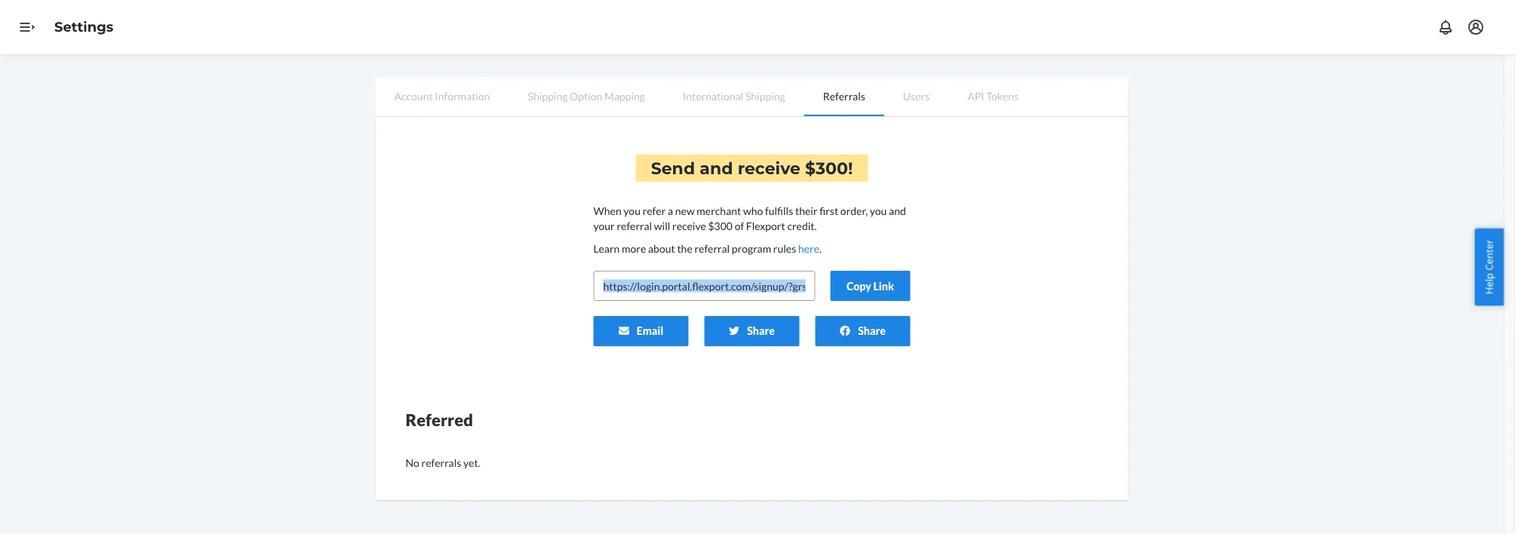 Task type: locate. For each thing, give the bounding box(es) containing it.
a
[[668, 204, 673, 217]]

1 horizontal spatial share
[[858, 324, 886, 337]]

shipping
[[528, 89, 568, 102], [746, 89, 785, 102]]

account information
[[394, 89, 490, 102]]

send and receive $300 !
[[651, 158, 853, 178]]

their
[[795, 204, 818, 217]]

0 horizontal spatial you
[[624, 204, 641, 217]]

you
[[624, 204, 641, 217], [870, 204, 887, 217]]

referral right the
[[695, 242, 730, 255]]

settings link
[[54, 19, 113, 35]]

receive inside when you refer a new merchant who fulfills their first order, you and your referral will receive
[[672, 219, 706, 232]]

1 vertical spatial receive
[[672, 219, 706, 232]]

1 horizontal spatial you
[[870, 204, 887, 217]]

shipping left 'option'
[[528, 89, 568, 102]]

0 horizontal spatial share
[[747, 324, 775, 337]]

referrals
[[823, 89, 866, 102]]

0 horizontal spatial referral
[[617, 219, 652, 232]]

and up merchant in the top left of the page
[[700, 158, 733, 178]]

international shipping tab
[[664, 77, 804, 115]]

1 vertical spatial referral
[[695, 242, 730, 255]]

and
[[700, 158, 733, 178], [889, 204, 906, 217]]

0 horizontal spatial receive
[[672, 219, 706, 232]]

$300 down merchant in the top left of the page
[[708, 219, 733, 232]]

of
[[735, 219, 744, 232]]

help center button
[[1475, 228, 1504, 306]]

0 horizontal spatial and
[[700, 158, 733, 178]]

1 vertical spatial and
[[889, 204, 906, 217]]

share link
[[705, 316, 800, 346], [815, 316, 911, 346]]

share
[[747, 324, 775, 337], [858, 324, 886, 337]]

shipping right international
[[746, 89, 785, 102]]

api tokens tab
[[949, 77, 1038, 115]]

when
[[594, 204, 622, 217]]

1 shipping from the left
[[528, 89, 568, 102]]

learn
[[594, 242, 620, 255]]

share right facebook image
[[858, 324, 886, 337]]

0 vertical spatial receive
[[738, 158, 801, 178]]

order,
[[841, 204, 868, 217]]

and right the "order,"
[[889, 204, 906, 217]]

twitter image
[[729, 326, 740, 336]]

referral
[[617, 219, 652, 232], [695, 242, 730, 255]]

no referrals yet.
[[406, 456, 480, 469]]

referred
[[406, 410, 473, 429]]

1 horizontal spatial referral
[[695, 242, 730, 255]]

facebook image
[[840, 326, 851, 336]]

1 share from the left
[[747, 324, 775, 337]]

1 horizontal spatial shipping
[[746, 89, 785, 102]]

no
[[406, 456, 420, 469]]

0 vertical spatial referral
[[617, 219, 652, 232]]

$300 up first
[[805, 158, 848, 178]]

0 horizontal spatial share link
[[705, 316, 800, 346]]

2 shipping from the left
[[746, 89, 785, 102]]

shipping inside international shipping tab
[[746, 89, 785, 102]]

referral up more at the left top of the page
[[617, 219, 652, 232]]

learn more about the referral program rules here .
[[594, 242, 822, 255]]

shipping inside "shipping option mapping" tab
[[528, 89, 568, 102]]

email
[[637, 324, 664, 337]]

you left refer
[[624, 204, 641, 217]]

refer
[[643, 204, 666, 217]]

international shipping
[[683, 89, 785, 102]]

0 horizontal spatial shipping
[[528, 89, 568, 102]]

credit.
[[787, 219, 817, 232]]

here link
[[798, 242, 820, 255]]

you right the "order,"
[[870, 204, 887, 217]]

mapping
[[605, 89, 645, 102]]

1 vertical spatial $300
[[708, 219, 733, 232]]

None text field
[[594, 271, 815, 301]]

1 horizontal spatial receive
[[738, 158, 801, 178]]

receive
[[738, 158, 801, 178], [672, 219, 706, 232]]

0 vertical spatial $300
[[805, 158, 848, 178]]

users
[[903, 89, 930, 102]]

when you refer a new merchant who fulfills their first order, you and your referral will receive
[[594, 204, 906, 232]]

option
[[570, 89, 602, 102]]

1 horizontal spatial share link
[[815, 316, 911, 346]]

receive down new
[[672, 219, 706, 232]]

$300
[[805, 158, 848, 178], [708, 219, 733, 232]]

share right twitter icon
[[747, 324, 775, 337]]

2 share from the left
[[858, 324, 886, 337]]

tab list
[[375, 77, 1129, 117]]

shipping option mapping tab
[[509, 77, 664, 115]]

receive up fulfills
[[738, 158, 801, 178]]

share for twitter icon
[[747, 324, 775, 337]]

1 horizontal spatial and
[[889, 204, 906, 217]]

merchant
[[697, 204, 741, 217]]

api tokens
[[968, 89, 1019, 102]]

1 share link from the left
[[705, 316, 800, 346]]



Task type: vqa. For each thing, say whether or not it's contained in the screenshot.
1st you from the left
yes



Task type: describe. For each thing, give the bounding box(es) containing it.
the
[[677, 242, 693, 255]]

envelope image
[[619, 326, 629, 336]]

flexport
[[746, 219, 785, 232]]

information
[[435, 89, 490, 102]]

referral inside when you refer a new merchant who fulfills their first order, you and your referral will receive
[[617, 219, 652, 232]]

copy link
[[847, 280, 894, 293]]

!
[[848, 158, 853, 178]]

shipping option mapping
[[528, 89, 645, 102]]

tokens
[[987, 89, 1019, 102]]

$300 of flexport credit.
[[708, 219, 817, 232]]

about
[[648, 242, 675, 255]]

users tab
[[884, 77, 949, 115]]

who
[[743, 204, 763, 217]]

email link
[[594, 316, 689, 346]]

fulfills
[[765, 204, 793, 217]]

yet.
[[463, 456, 480, 469]]

referrals
[[422, 456, 461, 469]]

0 vertical spatial and
[[700, 158, 733, 178]]

open notifications image
[[1437, 18, 1455, 36]]

more
[[622, 242, 646, 255]]

first
[[820, 204, 839, 217]]

international
[[683, 89, 744, 102]]

center
[[1483, 240, 1496, 271]]

copy link button
[[831, 271, 911, 301]]

your
[[594, 219, 615, 232]]

open account menu image
[[1467, 18, 1485, 36]]

0 horizontal spatial $300
[[708, 219, 733, 232]]

2 share link from the left
[[815, 316, 911, 346]]

1 you from the left
[[624, 204, 641, 217]]

help center
[[1483, 240, 1496, 295]]

will
[[654, 219, 670, 232]]

program
[[732, 242, 771, 255]]

.
[[820, 242, 822, 255]]

here
[[798, 242, 820, 255]]

send
[[651, 158, 695, 178]]

referrals tab
[[804, 77, 884, 116]]

copy
[[847, 280, 872, 293]]

open navigation image
[[18, 18, 36, 36]]

api
[[968, 89, 985, 102]]

and inside when you refer a new merchant who fulfills their first order, you and your referral will receive
[[889, 204, 906, 217]]

new
[[675, 204, 695, 217]]

link
[[874, 280, 894, 293]]

1 horizontal spatial $300
[[805, 158, 848, 178]]

account
[[394, 89, 433, 102]]

tab list containing account information
[[375, 77, 1129, 117]]

settings
[[54, 19, 113, 35]]

share for facebook image
[[858, 324, 886, 337]]

2 you from the left
[[870, 204, 887, 217]]

help
[[1483, 273, 1496, 295]]

account information tab
[[375, 77, 509, 115]]

rules
[[773, 242, 796, 255]]



